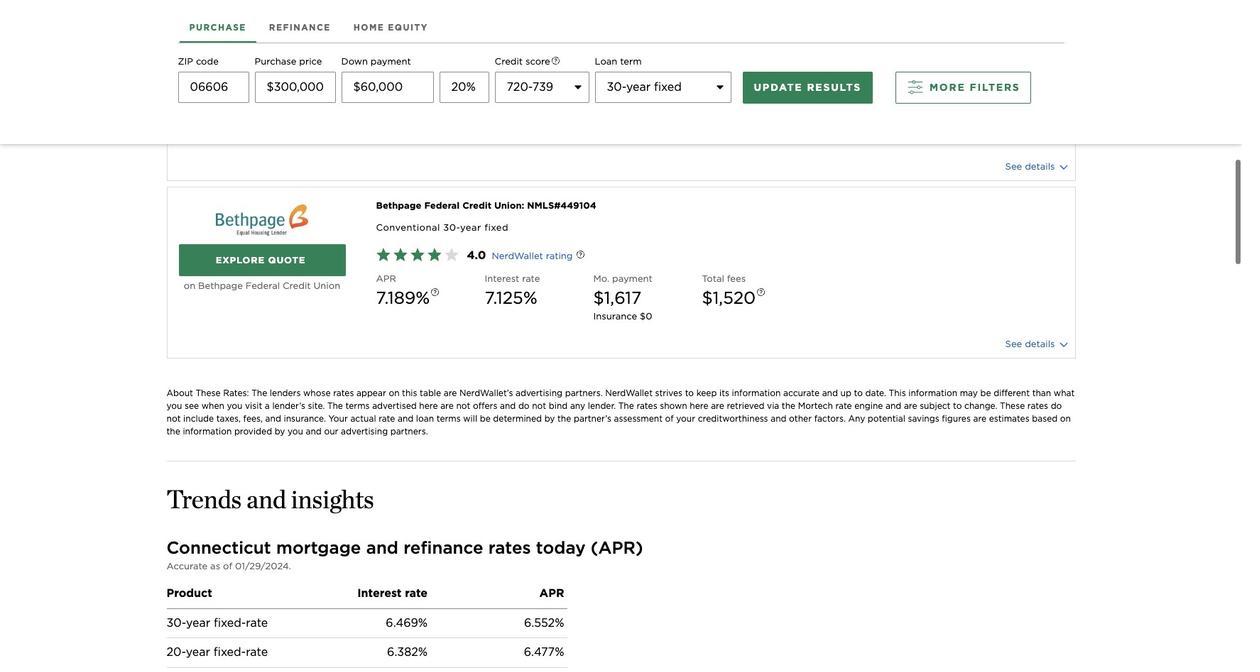 Task type: vqa. For each thing, say whether or not it's contained in the screenshot.
won't
no



Task type: describe. For each thing, give the bounding box(es) containing it.
1 vertical spatial of
[[223, 561, 232, 572]]

0 vertical spatial on
[[184, 281, 196, 291]]

interest rate for product
[[358, 587, 428, 600]]

and left refinance
[[366, 538, 399, 559]]

more filters button
[[896, 72, 1032, 103]]

1 horizontal spatial not
[[456, 401, 471, 411]]

2 horizontal spatial credit
[[495, 56, 523, 67]]

1 horizontal spatial the
[[327, 401, 343, 411]]

4.0 for 4.0 nerdwallet rating
[[467, 77, 486, 90]]

when
[[202, 401, 225, 411]]

insurance $0
[[594, 134, 653, 144]]

will
[[463, 414, 478, 424]]

20-
[[167, 646, 186, 660]]

1 horizontal spatial terms
[[437, 414, 461, 424]]

code
[[196, 56, 219, 67]]

details for bethpage federal credit union
[[1025, 339, 1056, 350]]

central
[[376, 28, 410, 39]]

lender.
[[588, 401, 616, 411]]

rates up the assessment
[[637, 401, 658, 411]]

this
[[889, 388, 906, 399]]

1 vertical spatial federal
[[246, 281, 280, 291]]

mo. for mo. payment
[[594, 96, 610, 107]]

accurate
[[784, 388, 820, 399]]

date.
[[866, 388, 887, 399]]

0 vertical spatial federal
[[425, 200, 460, 211]]

like it image for central bank
[[376, 75, 461, 92]]

based
[[1033, 414, 1058, 424]]

details for central bank
[[1025, 161, 1056, 172]]

zip
[[178, 56, 193, 67]]

and down via
[[771, 414, 787, 424]]

via
[[767, 401, 780, 411]]

quote for central bank
[[268, 83, 306, 94]]

0 vertical spatial apr
[[376, 96, 396, 107]]

update results
[[754, 81, 862, 93]]

see details for bethpage federal credit union
[[1006, 339, 1058, 350]]

fixed for bethpage federal credit union
[[485, 222, 509, 233]]

on bethpage federal credit union
[[184, 281, 340, 291]]

results
[[807, 81, 862, 93]]

home
[[354, 22, 385, 33]]

interest for apr
[[485, 96, 520, 107]]

rate down the advertised
[[379, 414, 395, 424]]

1 vertical spatial on
[[389, 388, 400, 399]]

connecticut
[[167, 538, 271, 559]]

conventional 30-year fixed for central bank
[[376, 51, 509, 61]]

6.477%
[[524, 646, 565, 660]]

engine
[[855, 401, 883, 411]]

rates:
[[223, 388, 249, 399]]

refinance button
[[258, 11, 342, 43]]

mo. payment $1,617 insurance $0
[[594, 274, 653, 322]]

see for bethpage federal credit union
[[1006, 339, 1023, 350]]

6.469%
[[386, 617, 428, 630]]

mortech
[[798, 401, 833, 411]]

1 vertical spatial these
[[1001, 401, 1025, 411]]

conventional for central bank
[[376, 51, 440, 61]]

credit score
[[495, 56, 551, 67]]

0 horizontal spatial the
[[252, 388, 267, 399]]

connecticut mortgage and refinance rates today (apr)
[[167, 538, 644, 559]]

retrieved
[[727, 401, 765, 411]]

up
[[841, 388, 852, 399]]

1 do from the left
[[519, 401, 530, 411]]

are down change.
[[974, 414, 987, 424]]

appear
[[357, 388, 386, 399]]

rate down 4.0 nerdwallet rating
[[522, 96, 540, 107]]

zip code
[[178, 56, 219, 67]]

1 $0 from the top
[[640, 134, 653, 144]]

$782
[[702, 110, 744, 131]]

factors.
[[815, 414, 846, 424]]

1 horizontal spatial partners.
[[565, 388, 603, 399]]

0 vertical spatial advertising
[[516, 388, 563, 399]]

2 horizontal spatial information
[[909, 388, 958, 399]]

more information about this total fees image
[[746, 278, 777, 309]]

7.189%
[[376, 288, 430, 308]]

figures
[[942, 414, 971, 424]]

fees for total fees
[[727, 274, 746, 284]]

central bank
[[376, 28, 436, 39]]

explore quote link for central bank
[[179, 73, 346, 105]]

total for total fees $782
[[702, 96, 725, 107]]

actual
[[351, 414, 376, 424]]

home equity button
[[342, 11, 440, 43]]

1 horizontal spatial the
[[558, 414, 572, 424]]

conventional 30-year fixed for bethpage federal credit union
[[376, 222, 509, 233]]

1 vertical spatial nerdwallet
[[492, 251, 543, 262]]

0 vertical spatial the
[[782, 401, 796, 411]]

different
[[994, 388, 1030, 399]]

0 vertical spatial by
[[545, 414, 555, 424]]

loan term
[[595, 56, 642, 67]]

see for central bank
[[1006, 161, 1023, 172]]

and down insurance.
[[306, 426, 322, 437]]

0 horizontal spatial these
[[196, 388, 221, 399]]

of inside about these rates: the lenders whose rates appear on this table are nerdwallet's advertising partners. nerdwallet strives to keep its information accurate and up to date. this information may be different than what you see when you visit a lender's site. the terms advertised here are not offers and do not bind any lender. the rates shown here are retrieved via the mortech rate engine and are subject to change. these rates do not include taxes, fees, and insurance. your actual rate and loan terms will be determined by the partner's assessment of your creditworthiness and other factors. any potential savings figures are estimates based on the information provided by you and our advertising partners.
[[665, 414, 674, 424]]

insurance.
[[284, 414, 326, 424]]

:
[[522, 200, 525, 211]]

0 horizontal spatial union
[[314, 281, 340, 291]]

1 here from the left
[[419, 401, 438, 411]]

2 vertical spatial 30-
[[167, 617, 186, 630]]

fees,
[[243, 414, 263, 424]]

2 horizontal spatial to
[[954, 401, 962, 411]]

accurate as of 01/29/2024 .
[[167, 561, 291, 572]]

table
[[420, 388, 441, 399]]

rating inside 4.0 nerdwallet rating
[[546, 79, 573, 90]]

taxes,
[[216, 414, 241, 424]]

see details button for bethpage federal credit union
[[1006, 338, 1070, 352]]

this
[[402, 388, 417, 399]]

its
[[720, 388, 730, 399]]

payment for mo. payment
[[612, 96, 653, 107]]

more information about this apr image
[[420, 278, 451, 309]]

rate up 20-year fixed-rate
[[246, 617, 268, 630]]

offers
[[473, 401, 498, 411]]

and up determined
[[500, 401, 516, 411]]

than
[[1033, 388, 1052, 399]]

1 horizontal spatial be
[[981, 388, 992, 399]]

our
[[324, 426, 339, 437]]

insights
[[291, 484, 374, 515]]

30-year fixed-rate
[[167, 617, 268, 630]]

fixed- for 30-year fixed-rate
[[214, 617, 246, 630]]

2 vertical spatial apr
[[540, 587, 565, 600]]

2 here from the left
[[690, 401, 709, 411]]

6.552%
[[524, 617, 565, 630]]

01/29/2024
[[235, 561, 289, 572]]

rates down than
[[1028, 401, 1049, 411]]

year up 20% phone field
[[460, 51, 482, 61]]

determined
[[493, 414, 542, 424]]

term
[[620, 56, 642, 67]]

whose
[[303, 388, 331, 399]]

are down its
[[711, 401, 725, 411]]

bank
[[413, 28, 436, 39]]

explore for central bank
[[216, 83, 265, 94]]

mo. payment
[[594, 96, 653, 107]]

lender's
[[272, 401, 306, 411]]

see details button for central bank
[[1006, 160, 1070, 174]]

central bank image
[[225, 33, 299, 64]]

20-year fixed-rate
[[167, 646, 268, 660]]

ZIP code telephone field
[[178, 72, 249, 103]]

insurance inside mo. payment $1,617 insurance $0
[[594, 311, 637, 322]]

0 horizontal spatial information
[[183, 426, 232, 437]]

today
[[536, 538, 586, 559]]

about
[[167, 388, 193, 399]]

6.382%
[[387, 646, 428, 660]]

1 horizontal spatial you
[[227, 401, 243, 411]]

a
[[265, 401, 270, 411]]

0 horizontal spatial not
[[167, 414, 181, 424]]

2 vertical spatial the
[[167, 426, 180, 437]]

creditworthiness
[[698, 414, 769, 424]]

bethpage federal credit union image
[[216, 205, 308, 236]]

more
[[930, 82, 966, 93]]

$1,617
[[594, 288, 642, 308]]

as
[[210, 561, 220, 572]]

rate inside interest rate 7.125%
[[522, 274, 540, 284]]

2 horizontal spatial the
[[619, 401, 634, 411]]

are right table
[[444, 388, 457, 399]]

see details for central bank
[[1006, 161, 1058, 172]]

loan
[[416, 414, 434, 424]]

accurate
[[167, 561, 208, 572]]

0 horizontal spatial you
[[167, 401, 182, 411]]

20% telephone field
[[439, 72, 489, 103]]

total fees $782
[[702, 96, 746, 131]]

1 vertical spatial partners.
[[391, 426, 428, 437]]

strives
[[656, 388, 683, 399]]



Task type: locate. For each thing, give the bounding box(es) containing it.
payment for down payment
[[371, 56, 411, 67]]

explore quote down purchase price
[[216, 83, 306, 94]]

mo. inside mo. payment $1,617 insurance $0
[[594, 274, 610, 284]]

0 horizontal spatial terms
[[346, 401, 370, 411]]

by right "provided"
[[275, 426, 285, 437]]

year
[[460, 51, 482, 61], [460, 222, 482, 233], [186, 617, 210, 630], [186, 646, 210, 660]]

nerdwallet up the assessment
[[605, 388, 653, 399]]

purchase price
[[255, 56, 322, 67]]

1 vertical spatial explore quote
[[216, 255, 306, 266]]

to right the up
[[854, 388, 863, 399]]

1 vertical spatial see details
[[1006, 339, 1058, 350]]

fixed
[[485, 51, 509, 61], [485, 222, 509, 233]]

total fees
[[702, 274, 746, 284]]

you down insurance.
[[288, 426, 303, 437]]

apr up 7.189%
[[376, 274, 396, 284]]

you down about
[[167, 401, 182, 411]]

2 horizontal spatial on
[[1061, 414, 1071, 424]]

information down include
[[183, 426, 232, 437]]

0 vertical spatial fees
[[727, 96, 746, 107]]

1 see from the top
[[1006, 161, 1023, 172]]

0 vertical spatial 4.0
[[467, 77, 486, 90]]

1 vertical spatial fixed
[[485, 222, 509, 233]]

fixed for central bank
[[485, 51, 509, 61]]

bethpage federal credit union : nmls#449104
[[376, 200, 597, 211]]

you
[[167, 401, 182, 411], [227, 401, 243, 411], [288, 426, 303, 437]]

1 vertical spatial union
[[314, 281, 340, 291]]

1 vertical spatial terms
[[437, 414, 461, 424]]

1 vertical spatial mo.
[[594, 274, 610, 284]]

0 vertical spatial mo.
[[594, 96, 610, 107]]

purchase up purchase price phone field
[[255, 56, 297, 67]]

30- down bethpage federal credit union : nmls#449104
[[444, 222, 460, 233]]

terms left the 'will'
[[437, 414, 461, 424]]

1 see details from the top
[[1006, 161, 1058, 172]]

the down about
[[167, 426, 180, 437]]

interest up 7.125%
[[485, 274, 520, 284]]

interest rate
[[485, 96, 540, 107], [358, 587, 428, 600]]

on
[[184, 281, 196, 291], [389, 388, 400, 399], [1061, 414, 1071, 424]]

bind
[[549, 401, 568, 411]]

mo. for mo. payment $1,617 insurance $0
[[594, 274, 610, 284]]

1 vertical spatial be
[[480, 414, 491, 424]]

loan
[[595, 56, 618, 67]]

1 horizontal spatial by
[[545, 414, 555, 424]]

0 vertical spatial explore quote link
[[179, 73, 346, 105]]

1 vertical spatial apr
[[376, 274, 396, 284]]

2 fixed from the top
[[485, 222, 509, 233]]

like it image for bethpage federal credit union
[[376, 247, 461, 264]]

0 horizontal spatial to
[[685, 388, 694, 399]]

Purchase price telephone field
[[255, 72, 336, 103]]

here down table
[[419, 401, 438, 411]]

the up the assessment
[[619, 401, 634, 411]]

keep
[[697, 388, 717, 399]]

0 vertical spatial payment
[[371, 56, 411, 67]]

explore for bethpage federal credit union
[[216, 255, 265, 266]]

purchase up code
[[189, 22, 246, 33]]

interest rate 7.125%
[[485, 274, 540, 308]]

1 vertical spatial conventional 30-year fixed
[[376, 222, 509, 233]]

do up determined
[[519, 401, 530, 411]]

fixed- for 20-year fixed-rate
[[214, 646, 246, 660]]

1 vertical spatial like it image
[[376, 247, 461, 264]]

quote down purchase price
[[268, 83, 306, 94]]

0 vertical spatial fixed-
[[214, 617, 246, 630]]

2 vertical spatial nerdwallet
[[605, 388, 653, 399]]

information up retrieved in the bottom right of the page
[[732, 388, 781, 399]]

2 vertical spatial interest
[[358, 587, 402, 600]]

and left the up
[[823, 388, 838, 399]]

total for total fees
[[702, 274, 725, 284]]

0 horizontal spatial by
[[275, 426, 285, 437]]

0 horizontal spatial on
[[184, 281, 196, 291]]

rating down "nmls#449104"
[[546, 251, 573, 262]]

conventional up 7.189%
[[376, 222, 440, 233]]

information up subject
[[909, 388, 958, 399]]

1 horizontal spatial here
[[690, 401, 709, 411]]

what
[[1054, 388, 1075, 399]]

provided
[[234, 426, 272, 437]]

1 fees from the top
[[727, 96, 746, 107]]

$1,520
[[702, 288, 756, 308]]

fixed-
[[214, 617, 246, 630], [214, 646, 246, 660]]

0 vertical spatial like it image
[[376, 75, 461, 92]]

see details button
[[1006, 160, 1070, 174], [1006, 338, 1070, 352]]

the
[[252, 388, 267, 399], [327, 401, 343, 411], [619, 401, 634, 411]]

0 vertical spatial fixed
[[485, 51, 509, 61]]

$0 inside mo. payment $1,617 insurance $0
[[640, 311, 653, 322]]

year down 30-year fixed-rate
[[186, 646, 210, 660]]

subject
[[920, 401, 951, 411]]

quote up on bethpage federal credit union
[[268, 255, 306, 266]]

1 explore from the top
[[216, 83, 265, 94]]

year down the product
[[186, 617, 210, 630]]

payment inside mo. payment $1,617 insurance $0
[[612, 274, 653, 284]]

(apr)
[[591, 538, 644, 559]]

2 mo. from the top
[[594, 274, 610, 284]]

total inside "total fees $782"
[[702, 96, 725, 107]]

total up $1,520
[[702, 274, 725, 284]]

tab list
[[178, 11, 1065, 43]]

purchase inside button
[[189, 22, 246, 33]]

insurance down mo. payment
[[594, 134, 637, 144]]

not up the 'will'
[[456, 401, 471, 411]]

2 insurance from the top
[[594, 311, 637, 322]]

rate up the 6.469% on the bottom left
[[405, 587, 428, 600]]

0 vertical spatial union
[[494, 200, 522, 211]]

0 horizontal spatial advertising
[[341, 426, 388, 437]]

1 4.0 from the top
[[467, 77, 486, 90]]

like it image up more information about this apr image
[[376, 247, 461, 264]]

2 explore quote link from the top
[[179, 244, 346, 276]]

2 4.0 from the top
[[467, 249, 486, 262]]

purchase for purchase
[[189, 22, 246, 33]]

mo. up $1,617
[[594, 274, 610, 284]]

0 horizontal spatial partners.
[[391, 426, 428, 437]]

1 vertical spatial interest
[[485, 274, 520, 284]]

year down bethpage federal credit union : nmls#449104
[[460, 222, 482, 233]]

0 horizontal spatial do
[[519, 401, 530, 411]]

1 explore quote link from the top
[[179, 73, 346, 105]]

partner's
[[574, 414, 612, 424]]

1 horizontal spatial purchase
[[255, 56, 297, 67]]

0 vertical spatial $0
[[640, 134, 653, 144]]

1 conventional from the top
[[376, 51, 440, 61]]

0 vertical spatial of
[[665, 414, 674, 424]]

to left keep
[[685, 388, 694, 399]]

2 do from the left
[[1051, 401, 1063, 411]]

interest inside interest rate 7.125%
[[485, 274, 520, 284]]

how is this rating determined? image
[[565, 241, 597, 272]]

rating down more information about credit score image
[[546, 79, 573, 90]]

explore quote link for bethpage federal credit union
[[179, 244, 346, 276]]

fixed up 4.0 nerdwallet rating
[[485, 51, 509, 61]]

nerdwallet inside 4.0 nerdwallet rating
[[492, 79, 543, 90]]

fixed down bethpage federal credit union : nmls#449104
[[485, 222, 509, 233]]

partners. up any
[[565, 388, 603, 399]]

be up change.
[[981, 388, 992, 399]]

2 horizontal spatial not
[[532, 401, 547, 411]]

1 quote from the top
[[268, 83, 306, 94]]

payment up down payment phone field
[[371, 56, 411, 67]]

savings
[[908, 414, 940, 424]]

1 fixed from the top
[[485, 51, 509, 61]]

30- for bethpage federal credit union
[[444, 222, 460, 233]]

are down table
[[441, 401, 454, 411]]

mo. down loan
[[594, 96, 610, 107]]

interest up the 6.469% on the bottom left
[[358, 587, 402, 600]]

rating
[[546, 79, 573, 90], [546, 251, 573, 262]]

nerdwallet up interest rate 7.125%
[[492, 251, 543, 262]]

advertising down actual
[[341, 426, 388, 437]]

1 conventional 30-year fixed from the top
[[376, 51, 509, 61]]

2 $0 from the top
[[640, 311, 653, 322]]

0 vertical spatial total
[[702, 96, 725, 107]]

these down different
[[1001, 401, 1025, 411]]

1 horizontal spatial information
[[732, 388, 781, 399]]

filters
[[970, 82, 1021, 93]]

payment up insurance $0
[[612, 96, 653, 107]]

shown
[[660, 401, 688, 411]]

product
[[167, 587, 212, 600]]

0 vertical spatial see details
[[1006, 161, 1058, 172]]

update results button
[[743, 71, 873, 103]]

trends and insights
[[167, 484, 374, 515]]

2 see details from the top
[[1006, 339, 1058, 350]]

2 horizontal spatial you
[[288, 426, 303, 437]]

2 see from the top
[[1006, 339, 1023, 350]]

30- up 20% phone field
[[444, 51, 460, 61]]

bethpage
[[376, 200, 422, 211], [198, 281, 243, 291]]

1 vertical spatial by
[[275, 426, 285, 437]]

0 vertical spatial explore
[[216, 83, 265, 94]]

to
[[685, 388, 694, 399], [854, 388, 863, 399], [954, 401, 962, 411]]

the down bind
[[558, 414, 572, 424]]

0 horizontal spatial purchase
[[189, 22, 246, 33]]

1 horizontal spatial advertising
[[516, 388, 563, 399]]

1 vertical spatial payment
[[612, 96, 653, 107]]

Down payment telephone field
[[341, 72, 434, 103]]

be down offers
[[480, 414, 491, 424]]

and down a
[[265, 414, 281, 424]]

apr
[[376, 96, 396, 107], [376, 274, 396, 284], [540, 587, 565, 600]]

1 explore quote from the top
[[216, 83, 306, 94]]

nerdwallet inside about these rates: the lenders whose rates appear on this table are nerdwallet's advertising partners. nerdwallet strives to keep its information accurate and up to date. this information may be different than what you see when you visit a lender's site. the terms advertised here are not offers and do not bind any lender. the rates shown here are retrieved via the mortech rate engine and are subject to change. these rates do not include taxes, fees, and insurance. your actual rate and loan terms will be determined by the partner's assessment of your creditworthiness and other factors. any potential savings figures are estimates based on the information provided by you and our advertising partners.
[[605, 388, 653, 399]]

partners. down loan
[[391, 426, 428, 437]]

1 horizontal spatial union
[[494, 200, 522, 211]]

may
[[960, 388, 978, 399]]

credit
[[495, 56, 523, 67], [463, 200, 492, 211], [283, 281, 311, 291]]

not left bind
[[532, 401, 547, 411]]

0 vertical spatial insurance
[[594, 134, 637, 144]]

1 horizontal spatial do
[[1051, 401, 1063, 411]]

1 vertical spatial the
[[558, 414, 572, 424]]

1 vertical spatial 30-
[[444, 222, 460, 233]]

payment for mo. payment $1,617 insurance $0
[[612, 274, 653, 284]]

1 vertical spatial total
[[702, 274, 725, 284]]

include
[[183, 414, 214, 424]]

rates up your
[[333, 388, 354, 399]]

purchase for purchase price
[[255, 56, 297, 67]]

1 horizontal spatial interest rate
[[485, 96, 540, 107]]

2 vertical spatial on
[[1061, 414, 1071, 424]]

fees inside "total fees $782"
[[727, 96, 746, 107]]

like it image
[[376, 75, 461, 92], [376, 247, 461, 264]]

2 total from the top
[[702, 274, 725, 284]]

0 vertical spatial see
[[1006, 161, 1023, 172]]

you down rates:
[[227, 401, 243, 411]]

potential
[[868, 414, 906, 424]]

quote
[[268, 83, 306, 94], [268, 255, 306, 266]]

about these rates: the lenders whose rates appear on this table are nerdwallet's advertising partners. nerdwallet strives to keep its information accurate and up to date. this information may be different than what you see when you visit a lender's site. the terms advertised here are not offers and do not bind any lender. the rates shown here are retrieved via the mortech rate engine and are subject to change. these rates do not include taxes, fees, and insurance. your actual rate and loan terms will be determined by the partner's assessment of your creditworthiness and other factors. any potential savings figures are estimates based on the information provided by you and our advertising partners.
[[167, 388, 1075, 437]]

change.
[[965, 401, 998, 411]]

conventional 30-year fixed
[[376, 51, 509, 61], [376, 222, 509, 233]]

1 see details button from the top
[[1006, 160, 1070, 174]]

interest rate up the 6.469% on the bottom left
[[358, 587, 428, 600]]

1 horizontal spatial to
[[854, 388, 863, 399]]

interest rate down 4.0 nerdwallet rating
[[485, 96, 540, 107]]

your
[[677, 414, 696, 424]]

4.0 for 4.0
[[467, 249, 486, 262]]

any
[[570, 401, 586, 411]]

quote for bethpage federal credit union
[[268, 255, 306, 266]]

the
[[782, 401, 796, 411], [558, 414, 572, 424], [167, 426, 180, 437]]

insurance
[[594, 134, 637, 144], [594, 311, 637, 322]]

score
[[526, 56, 551, 67]]

apr up 6.552%
[[540, 587, 565, 600]]

by down bind
[[545, 414, 555, 424]]

$0 down $1,617
[[640, 311, 653, 322]]

conventional down central bank
[[376, 51, 440, 61]]

nerdwallet's
[[460, 388, 513, 399]]

conventional for bethpage federal credit union
[[376, 222, 440, 233]]

7.125%
[[485, 288, 538, 308]]

be
[[981, 388, 992, 399], [480, 414, 491, 424]]

fees for total fees $782
[[727, 96, 746, 107]]

30- for central bank
[[444, 51, 460, 61]]

more information about credit score image
[[540, 47, 571, 78]]

1 vertical spatial bethpage
[[198, 281, 243, 291]]

advertised
[[372, 401, 417, 411]]

not left include
[[167, 414, 181, 424]]

0 horizontal spatial credit
[[283, 281, 311, 291]]

trends
[[167, 484, 242, 515]]

2 explore from the top
[[216, 255, 265, 266]]

2 like it image from the top
[[376, 247, 461, 264]]

purchase
[[189, 22, 246, 33], [255, 56, 297, 67]]

nerdwallet rating
[[492, 251, 573, 262]]

2 conventional 30-year fixed from the top
[[376, 222, 509, 233]]

apr down down payment at the left top
[[376, 96, 396, 107]]

interest for product
[[358, 587, 402, 600]]

and right trends
[[247, 484, 286, 515]]

nerdwallet rating link
[[492, 251, 573, 262]]

explore quote
[[216, 83, 306, 94], [216, 255, 306, 266]]

0 horizontal spatial here
[[419, 401, 438, 411]]

to up figures on the right of the page
[[954, 401, 962, 411]]

2 see details button from the top
[[1006, 338, 1070, 352]]

1 vertical spatial see details button
[[1006, 338, 1070, 352]]

and down this in the right of the page
[[886, 401, 902, 411]]

0 horizontal spatial the
[[167, 426, 180, 437]]

are up savings
[[904, 401, 918, 411]]

these up when
[[196, 388, 221, 399]]

nerdwallet down credit score
[[492, 79, 543, 90]]

explore quote up on bethpage federal credit union
[[216, 255, 306, 266]]

explore down code
[[216, 83, 265, 94]]

2 vertical spatial credit
[[283, 281, 311, 291]]

advertising up bind
[[516, 388, 563, 399]]

not
[[456, 401, 471, 411], [532, 401, 547, 411], [167, 414, 181, 424]]

0 vertical spatial these
[[196, 388, 221, 399]]

do down what
[[1051, 401, 1063, 411]]

0 horizontal spatial be
[[480, 414, 491, 424]]

payment up $1,617
[[612, 274, 653, 284]]

1 total from the top
[[702, 96, 725, 107]]

0 vertical spatial explore quote
[[216, 83, 306, 94]]

total
[[702, 96, 725, 107], [702, 274, 725, 284]]

refinance
[[269, 22, 331, 33]]

2 explore quote from the top
[[216, 255, 306, 266]]

explore quote link down purchase price
[[179, 73, 346, 105]]

rate down 30-year fixed-rate
[[246, 646, 268, 660]]

2 fees from the top
[[727, 274, 746, 284]]

home equity
[[354, 22, 428, 33]]

0 vertical spatial nerdwallet
[[492, 79, 543, 90]]

1 vertical spatial insurance
[[594, 311, 637, 322]]

site.
[[308, 401, 325, 411]]

here down keep
[[690, 401, 709, 411]]

1 vertical spatial quote
[[268, 255, 306, 266]]

fixed- up 20-year fixed-rate
[[214, 617, 246, 630]]

here
[[419, 401, 438, 411], [690, 401, 709, 411]]

explore quote link up on bethpage federal credit union
[[179, 244, 346, 276]]

1 details from the top
[[1025, 161, 1056, 172]]

your
[[329, 414, 348, 424]]

1 insurance from the top
[[594, 134, 637, 144]]

0 vertical spatial be
[[981, 388, 992, 399]]

do
[[519, 401, 530, 411], [1051, 401, 1063, 411]]

rate down nerdwallet rating "link"
[[522, 274, 540, 284]]

like it image down down payment at the left top
[[376, 75, 461, 92]]

1 rating from the top
[[546, 79, 573, 90]]

fixed- down 30-year fixed-rate
[[214, 646, 246, 660]]

and down the advertised
[[398, 414, 414, 424]]

1 vertical spatial $0
[[640, 311, 653, 322]]

conventional 30-year fixed down bank
[[376, 51, 509, 61]]

and
[[823, 388, 838, 399], [500, 401, 516, 411], [886, 401, 902, 411], [265, 414, 281, 424], [398, 414, 414, 424], [771, 414, 787, 424], [306, 426, 322, 437], [247, 484, 286, 515], [366, 538, 399, 559]]

conventional 30-year fixed down bethpage federal credit union : nmls#449104
[[376, 222, 509, 233]]

$0 down mo. payment
[[640, 134, 653, 144]]

explore up on bethpage federal credit union
[[216, 255, 265, 266]]

1 vertical spatial advertising
[[341, 426, 388, 437]]

2 horizontal spatial the
[[782, 401, 796, 411]]

fees up $782
[[727, 96, 746, 107]]

1 vertical spatial interest rate
[[358, 587, 428, 600]]

of right as
[[223, 561, 232, 572]]

1 mo. from the top
[[594, 96, 610, 107]]

terms
[[346, 401, 370, 411], [437, 414, 461, 424]]

1 horizontal spatial of
[[665, 414, 674, 424]]

mortgage
[[276, 538, 361, 559]]

1 horizontal spatial credit
[[463, 200, 492, 211]]

explore quote for bethpage federal credit union
[[216, 255, 306, 266]]

any
[[849, 414, 866, 424]]

rate down the up
[[836, 401, 852, 411]]

nmls#449104
[[527, 200, 597, 211]]

terms up actual
[[346, 401, 370, 411]]

1 vertical spatial fees
[[727, 274, 746, 284]]

tab list containing purchase
[[178, 11, 1065, 43]]

0 vertical spatial bethpage
[[376, 200, 422, 211]]

rate
[[522, 96, 540, 107], [522, 274, 540, 284], [836, 401, 852, 411], [379, 414, 395, 424], [405, 587, 428, 600], [246, 617, 268, 630], [246, 646, 268, 660]]

2 quote from the top
[[268, 255, 306, 266]]

1 horizontal spatial bethpage
[[376, 200, 422, 211]]

1 vertical spatial credit
[[463, 200, 492, 211]]

0 vertical spatial credit
[[495, 56, 523, 67]]

0 vertical spatial interest
[[485, 96, 520, 107]]

interest rate for apr
[[485, 96, 540, 107]]

1 vertical spatial purchase
[[255, 56, 297, 67]]

mo.
[[594, 96, 610, 107], [594, 274, 610, 284]]

2 details from the top
[[1025, 339, 1056, 350]]

1 like it image from the top
[[376, 75, 461, 92]]

2 rating from the top
[[546, 251, 573, 262]]

rates left today
[[489, 538, 531, 559]]

2 conventional from the top
[[376, 222, 440, 233]]

conventional
[[376, 51, 440, 61], [376, 222, 440, 233]]

interest down 4.0 nerdwallet rating
[[485, 96, 520, 107]]

0 vertical spatial conventional
[[376, 51, 440, 61]]

1 vertical spatial conventional
[[376, 222, 440, 233]]

refinance
[[404, 538, 484, 559]]

1 vertical spatial 4.0
[[467, 249, 486, 262]]

0 horizontal spatial bethpage
[[198, 281, 243, 291]]

explore quote for central bank
[[216, 83, 306, 94]]



